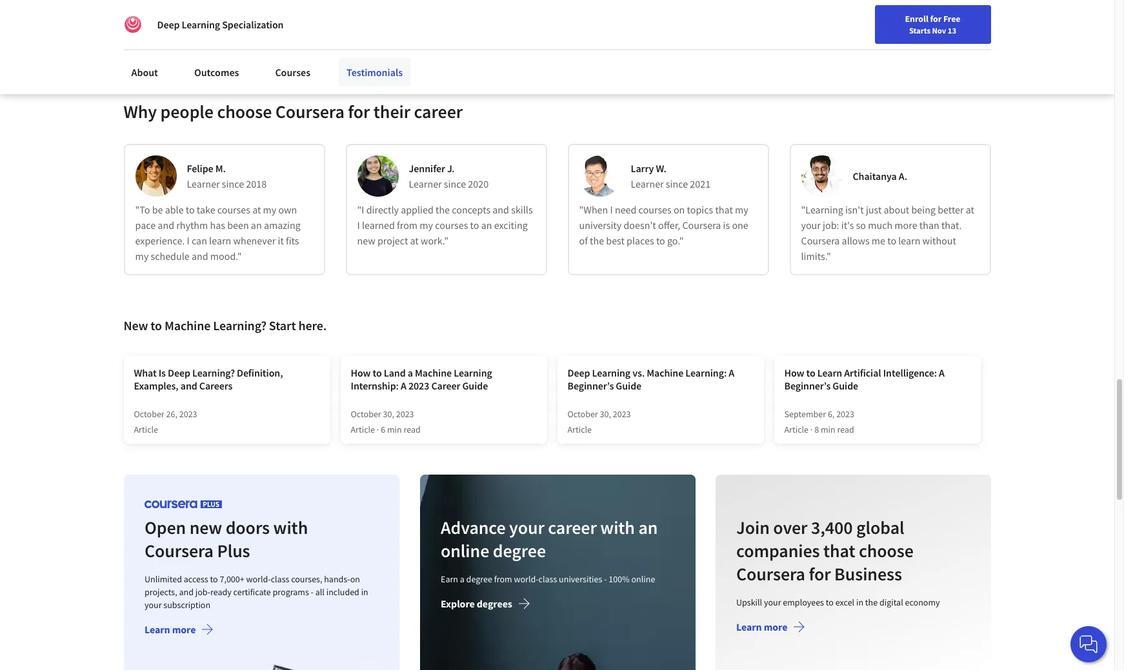 Task type: locate. For each thing, give the bounding box(es) containing it.
learn up mood." on the left
[[209, 234, 231, 247]]

best
[[606, 234, 625, 247]]

1 horizontal spatial on
[[674, 203, 685, 216]]

courses
[[217, 203, 250, 216], [639, 203, 672, 216], [435, 219, 468, 232]]

0 horizontal spatial learning
[[182, 18, 220, 31]]

universities
[[558, 574, 602, 585]]

business
[[834, 563, 902, 586]]

world- inside unlimited access to 7,000+ world-class courses, hands-on projects, and job-ready certificate programs - all included in your subscription
[[246, 574, 271, 585]]

2018
[[246, 177, 267, 190]]

guide inside deep learning vs. machine learning: a beginner's guide
[[616, 379, 642, 392]]

1 30, from the left
[[383, 409, 394, 420]]

- left all
[[310, 587, 313, 598]]

deeplearning.ai image
[[124, 15, 142, 34]]

2 learner from the left
[[409, 177, 442, 190]]

1 with from the left
[[273, 516, 308, 540]]

2 · from the left
[[811, 424, 813, 436]]

machine
[[165, 317, 211, 334], [415, 367, 452, 379], [647, 367, 684, 379]]

world- up certificate
[[246, 574, 271, 585]]

intelligence:
[[883, 367, 937, 379]]

i inside "to be able to take courses at my own pace and rhythm has been an amazing experience. i can learn whenever it fits my schedule and mood."
[[187, 234, 190, 247]]

to inside how to land a machine learning internship: a 2023 career guide
[[373, 367, 382, 379]]

need
[[615, 203, 637, 216]]

0 horizontal spatial a
[[408, 367, 413, 379]]

learning? left the start
[[213, 317, 267, 334]]

places
[[627, 234, 654, 247]]

more down about
[[895, 219, 918, 232]]

beginner's for learning
[[568, 379, 614, 392]]

work."
[[421, 234, 449, 247]]

on
[[674, 203, 685, 216], [350, 574, 360, 585]]

article inside october 30, 2023 article · 6 min read
[[351, 424, 375, 436]]

2023 inside october 30, 2023 article
[[613, 409, 631, 420]]

beginner's inside deep learning vs. machine learning: a beginner's guide
[[568, 379, 614, 392]]

0 horizontal spatial credit
[[493, 8, 518, 21]]

coursera down topics
[[683, 219, 721, 232]]

3 since from the left
[[666, 177, 688, 190]]

october for deep learning vs. machine learning: a beginner's guide
[[568, 409, 598, 420]]

for up employees
[[809, 563, 831, 586]]

specialization up recommendations
[[213, 8, 274, 21]]

better
[[938, 203, 964, 216]]

at inside "to be able to take courses at my own pace and rhythm has been an amazing experience. i can learn whenever it fits my schedule and mood."
[[252, 203, 261, 216]]

1 vertical spatial a
[[459, 574, 464, 585]]

and up 'experience.'
[[158, 219, 174, 232]]

that inside "when i need courses on topics that my university doesn't offer, coursera is one of the best places to go."
[[715, 203, 733, 216]]

learner down jennifer
[[409, 177, 442, 190]]

a right internship:
[[401, 379, 406, 392]]

new down learned
[[357, 234, 375, 247]]

0 horizontal spatial more
[[172, 623, 196, 636]]

1 learn from the left
[[209, 234, 231, 247]]

2 learn from the left
[[899, 234, 921, 247]]

machine inside deep learning vs. machine learning: a beginner's guide
[[647, 367, 684, 379]]

learning? for definition,
[[192, 367, 235, 379]]

1 vertical spatial choose
[[859, 540, 914, 563]]

october inside october 26, 2023 article
[[134, 409, 164, 420]]

on up offer,
[[674, 203, 685, 216]]

a right intelligence: at the right
[[939, 367, 945, 379]]

class up programs
[[271, 574, 289, 585]]

courses up been
[[217, 203, 250, 216]]

article inside october 30, 2023 article
[[568, 424, 592, 436]]

from up degrees
[[494, 574, 512, 585]]

explore degrees
[[440, 598, 512, 611]]

0 horizontal spatial i
[[187, 234, 190, 247]]

read inside september 6, 2023 article · 8 min read
[[837, 424, 854, 436]]

0 horizontal spatial how
[[351, 367, 371, 379]]

accept
[[810, 8, 839, 21]]

2 min from the left
[[821, 424, 836, 436]]

1 vertical spatial online
[[631, 574, 655, 585]]

since for w.
[[666, 177, 688, 190]]

a right learning:
[[729, 367, 735, 379]]

1 horizontal spatial learning
[[454, 367, 492, 379]]

0 horizontal spatial 30,
[[383, 409, 394, 420]]

courses up offer,
[[639, 203, 672, 216]]

more down employees
[[764, 621, 788, 634]]

0 horizontal spatial has
[[210, 219, 225, 232]]

1 october from the left
[[134, 409, 164, 420]]

- left 100%
[[604, 574, 606, 585]]

to inside "i directly applied the concepts and skills i learned from my courses to an exciting new project at work."
[[470, 219, 479, 232]]

30, inside october 30, 2023 article · 6 min read
[[383, 409, 394, 420]]

2 article from the left
[[351, 424, 375, 436]]

chaitanya a.
[[853, 170, 907, 183]]

october 30, 2023 article · 6 min read
[[351, 409, 421, 436]]

0 horizontal spatial class
[[271, 574, 289, 585]]

1 horizontal spatial i
[[357, 219, 360, 232]]

2 with from the left
[[600, 516, 634, 540]]

learning inside deep learning vs. machine learning: a beginner's guide
[[592, 367, 631, 379]]

beginner's inside how to learn artificial intelligence: a beginner's guide
[[785, 379, 831, 392]]

2 october from the left
[[351, 409, 381, 420]]

min inside september 6, 2023 article · 8 min read
[[821, 424, 836, 436]]

1 vertical spatial the
[[590, 234, 604, 247]]

free
[[944, 13, 961, 25]]

be
[[152, 203, 163, 216]]

october inside october 30, 2023 article · 6 min read
[[351, 409, 381, 420]]

since down w.
[[666, 177, 688, 190]]

world- down 'advance your career with an online degree'
[[513, 574, 538, 585]]

1 horizontal spatial learn more
[[736, 621, 788, 634]]

a inside deep learning vs. machine learning: a beginner's guide
[[729, 367, 735, 379]]

since down j.
[[444, 177, 466, 190]]

to up september at the bottom right of the page
[[807, 367, 816, 379]]

global
[[856, 516, 904, 540]]

jennifer j. learner since 2020
[[409, 162, 489, 190]]

at left participating
[[520, 8, 529, 21]]

2023 inside september 6, 2023 article · 8 min read
[[837, 409, 855, 420]]

learn inside "learning isn't just about being better at your job: it's so much more than that. coursera allows me to learn without limits."
[[899, 234, 921, 247]]

that
[[715, 203, 733, 216], [823, 540, 855, 563]]

1 vertical spatial i
[[357, 219, 360, 232]]

1 horizontal spatial class
[[538, 574, 557, 585]]

how up september at the bottom right of the page
[[785, 367, 805, 379]]

3 guide from the left
[[833, 379, 858, 392]]

and left careers
[[181, 379, 197, 392]]

1 horizontal spatial 30,
[[600, 409, 611, 420]]

my up one
[[735, 203, 749, 216]]

learner inside larry w. learner since 2021
[[631, 177, 664, 190]]

0 horizontal spatial on
[[350, 574, 360, 585]]

learn for more
[[899, 234, 921, 247]]

new down coursera plus image
[[189, 516, 222, 540]]

at
[[520, 8, 529, 21], [252, 203, 261, 216], [966, 203, 975, 216], [410, 234, 419, 247]]

0 horizontal spatial with
[[273, 516, 308, 540]]

has up up
[[276, 8, 291, 21]]

1 horizontal spatial october
[[351, 409, 381, 420]]

included
[[326, 587, 359, 598]]

2 how from the left
[[785, 367, 805, 379]]

· for beginner's
[[811, 424, 813, 436]]

1 vertical spatial -
[[310, 587, 313, 598]]

an inside "to be able to take courses at my own pace and rhythm has been an amazing experience. i can learn whenever it fits my schedule and mood."
[[251, 219, 262, 232]]

2023 for deep learning vs. machine learning: a beginner's guide
[[613, 409, 631, 420]]

this
[[193, 8, 211, 21]]

2 guide from the left
[[616, 379, 642, 392]]

· for internship:
[[377, 424, 379, 436]]

2 vertical spatial i
[[187, 234, 190, 247]]

an inside 'advance your career with an online degree'
[[638, 516, 657, 540]]

to
[[799, 8, 808, 21], [297, 24, 306, 37], [186, 203, 195, 216], [470, 219, 479, 232], [656, 234, 665, 247], [888, 234, 897, 247], [151, 317, 162, 334], [373, 367, 382, 379], [807, 367, 816, 379], [210, 574, 218, 585], [826, 597, 834, 609]]

participating
[[531, 8, 586, 21]]

job:
[[823, 219, 839, 232]]

1 horizontal spatial choose
[[859, 540, 914, 563]]

2 horizontal spatial machine
[[647, 367, 684, 379]]

deep for deep learning specialization
[[157, 18, 180, 31]]

for up nov
[[930, 13, 942, 25]]

ace logo image
[[144, 0, 183, 23]]

learn for learn more link to the right
[[736, 621, 762, 634]]

to down concepts on the top left
[[470, 219, 479, 232]]

1 horizontal spatial is
[[404, 8, 411, 21]]

the right applied
[[436, 203, 450, 216]]

0 vertical spatial that
[[715, 203, 733, 216]]

article
[[134, 424, 158, 436], [351, 424, 375, 436], [568, 424, 592, 436], [785, 424, 809, 436]]

learner inside felipe m. learner since 2018
[[187, 177, 220, 190]]

october inside october 30, 2023 article
[[568, 409, 598, 420]]

article inside september 6, 2023 article · 8 min read
[[785, 424, 809, 436]]

more down subscription
[[172, 623, 196, 636]]

degree up the earn a degree from world-class universities - 100% online on the bottom
[[492, 540, 545, 563]]

0 horizontal spatial beginner's
[[568, 379, 614, 392]]

0 horizontal spatial an
[[251, 219, 262, 232]]

machine right new
[[165, 317, 211, 334]]

0 horizontal spatial learn
[[209, 234, 231, 247]]

2023 inside how to land a machine learning internship: a 2023 career guide
[[408, 379, 429, 392]]

and up subscription
[[179, 587, 193, 598]]

1 horizontal spatial has
[[276, 8, 291, 21]]

0 vertical spatial new
[[357, 234, 375, 247]]

learner inside jennifer j. learner since 2020
[[409, 177, 442, 190]]

learn more for learn more link to the right
[[736, 621, 788, 634]]

class
[[271, 574, 289, 585], [538, 574, 557, 585]]

1 article from the left
[[134, 424, 158, 436]]

own
[[279, 203, 297, 216]]

1 horizontal spatial courses
[[435, 219, 468, 232]]

"when i need courses on topics that my university doesn't offer, coursera is one of the best places to go."
[[579, 203, 749, 247]]

2 horizontal spatial an
[[638, 516, 657, 540]]

new inside "i directly applied the concepts and skills i learned from my courses to an exciting new project at work."
[[357, 234, 375, 247]]

october for how to land a machine learning internship: a 2023 career guide
[[351, 409, 381, 420]]

for left college at top
[[447, 8, 459, 21]]

class inside unlimited access to 7,000+ world-class courses, hands-on projects, and job-ready certificate programs - all included in your subscription
[[271, 574, 289, 585]]

coursera up upskill at the bottom right of the page
[[736, 563, 805, 586]]

and inside "i directly applied the concepts and skills i learned from my courses to an exciting new project at work."
[[493, 203, 509, 216]]

min inside october 30, 2023 article · 6 min read
[[387, 424, 402, 436]]

1 horizontal spatial career
[[548, 516, 596, 540]]

how left land
[[351, 367, 371, 379]]

0 vertical spatial has
[[276, 8, 291, 21]]

2 world- from the left
[[513, 574, 538, 585]]

october 30, 2023 article
[[568, 409, 631, 436]]

a right earn
[[459, 574, 464, 585]]

learning? left definition,
[[192, 367, 235, 379]]

new inside open new doors with coursera plus
[[189, 516, 222, 540]]

read
[[404, 424, 421, 436], [837, 424, 854, 436]]

read for a
[[404, 424, 421, 436]]

4 article from the left
[[785, 424, 809, 436]]

guide for how
[[833, 379, 858, 392]]

1 learner from the left
[[187, 177, 220, 190]]

article inside october 26, 2023 article
[[134, 424, 158, 436]]

specialization inside this specialization has ace® recommendation. it is eligible for college credit at participating u.s. colleges and universities. note: the decision to accept specific credit recommendations is up to each institution.
[[213, 8, 274, 21]]

1 vertical spatial from
[[494, 574, 512, 585]]

2 horizontal spatial guide
[[833, 379, 858, 392]]

learn down upskill at the bottom right of the page
[[736, 621, 762, 634]]

machine inside how to land a machine learning internship: a 2023 career guide
[[415, 367, 452, 379]]

courses inside "i directly applied the concepts and skills i learned from my courses to an exciting new project at work."
[[435, 219, 468, 232]]

guide up 6,
[[833, 379, 858, 392]]

0 vertical spatial i
[[610, 203, 613, 216]]

with inside 'advance your career with an online degree'
[[600, 516, 634, 540]]

a inside how to learn artificial intelligence: a beginner's guide
[[939, 367, 945, 379]]

1 vertical spatial career
[[548, 516, 596, 540]]

0 horizontal spatial learn
[[144, 623, 170, 636]]

degree inside 'advance your career with an online degree'
[[492, 540, 545, 563]]

-
[[604, 574, 606, 585], [310, 587, 313, 598]]

0 vertical spatial learning?
[[213, 317, 267, 334]]

your down projects,
[[144, 600, 161, 611]]

0 vertical spatial from
[[397, 219, 418, 232]]

0 horizontal spatial ·
[[377, 424, 379, 436]]

how inside how to learn artificial intelligence: a beginner's guide
[[785, 367, 805, 379]]

artificial
[[844, 367, 881, 379]]

2023 down deep learning vs. machine learning: a beginner's guide
[[613, 409, 631, 420]]

to left go."
[[656, 234, 665, 247]]

2 beginner's from the left
[[785, 379, 831, 392]]

explore
[[440, 598, 474, 611]]

about
[[131, 66, 158, 79]]

0 horizontal spatial career
[[414, 100, 463, 123]]

· left 8
[[811, 424, 813, 436]]

projects,
[[144, 587, 177, 598]]

choose down outcomes
[[217, 100, 272, 123]]

all
[[315, 587, 324, 598]]

1 horizontal spatial world-
[[513, 574, 538, 585]]

0 horizontal spatial in
[[361, 587, 368, 598]]

0 horizontal spatial from
[[397, 219, 418, 232]]

30, down deep learning vs. machine learning: a beginner's guide
[[600, 409, 611, 420]]

is left one
[[723, 219, 730, 232]]

1 class from the left
[[271, 574, 289, 585]]

learn down than
[[899, 234, 921, 247]]

machine right vs.
[[647, 367, 684, 379]]

1 read from the left
[[404, 424, 421, 436]]

1 · from the left
[[377, 424, 379, 436]]

allows
[[842, 234, 870, 247]]

30, up the 6
[[383, 409, 394, 420]]

degree up explore degrees
[[466, 574, 492, 585]]

2 horizontal spatial a
[[939, 367, 945, 379]]

i left need
[[610, 203, 613, 216]]

career
[[414, 100, 463, 123], [548, 516, 596, 540]]

2 horizontal spatial more
[[895, 219, 918, 232]]

testimonials
[[347, 66, 403, 79]]

since down m.
[[222, 177, 244, 190]]

2023 for how to land a machine learning internship: a 2023 career guide
[[396, 409, 414, 420]]

online inside 'advance your career with an online degree'
[[440, 540, 489, 563]]

how inside how to land a machine learning internship: a 2023 career guide
[[351, 367, 371, 379]]

0 horizontal spatial learner
[[187, 177, 220, 190]]

· left the 6
[[377, 424, 379, 436]]

1 how from the left
[[351, 367, 371, 379]]

choose up digital
[[859, 540, 914, 563]]

1 horizontal spatial the
[[590, 234, 604, 247]]

0 horizontal spatial guide
[[462, 379, 488, 392]]

is
[[159, 367, 166, 379]]

offer,
[[658, 219, 680, 232]]

2023 right '26,'
[[179, 409, 197, 420]]

2 horizontal spatial learner
[[631, 177, 664, 190]]

credit right college at top
[[493, 8, 518, 21]]

1 horizontal spatial how
[[785, 367, 805, 379]]

learning for deep learning vs. machine learning: a beginner's guide
[[592, 367, 631, 379]]

with inside open new doors with coursera plus
[[273, 516, 308, 540]]

read right the 6
[[404, 424, 421, 436]]

1 world- from the left
[[246, 574, 271, 585]]

how for how to land a machine learning internship: a 2023 career guide
[[351, 367, 371, 379]]

in right included in the left bottom of the page
[[361, 587, 368, 598]]

beginner's for to
[[785, 379, 831, 392]]

outcomes
[[194, 66, 239, 79]]

2 30, from the left
[[600, 409, 611, 420]]

able
[[165, 203, 184, 216]]

an inside "i directly applied the concepts and skills i learned from my courses to an exciting new project at work."
[[481, 219, 492, 232]]

0 horizontal spatial learn more
[[144, 623, 196, 636]]

· inside october 30, 2023 article · 6 min read
[[377, 424, 379, 436]]

2023 inside october 26, 2023 article
[[179, 409, 197, 420]]

learn more down subscription
[[144, 623, 196, 636]]

2 horizontal spatial october
[[568, 409, 598, 420]]

1 horizontal spatial that
[[823, 540, 855, 563]]

1 horizontal spatial since
[[444, 177, 466, 190]]

that left global at the bottom of the page
[[823, 540, 855, 563]]

1 horizontal spatial credit
[[875, 8, 900, 21]]

and inside this specialization has ace® recommendation. it is eligible for college credit at participating u.s. colleges and universities. note: the decision to accept specific credit recommendations is up to each institution.
[[644, 8, 661, 21]]

1 horizontal spatial with
[[600, 516, 634, 540]]

earn
[[440, 574, 458, 585]]

careers
[[199, 379, 233, 392]]

companies
[[736, 540, 820, 563]]

been
[[227, 219, 249, 232]]

join
[[736, 516, 770, 540]]

beginner's up october 30, 2023 article
[[568, 379, 614, 392]]

read right 8
[[837, 424, 854, 436]]

None search field
[[184, 8, 494, 34]]

7,000+
[[219, 574, 244, 585]]

2023
[[408, 379, 429, 392], [179, 409, 197, 420], [396, 409, 414, 420], [613, 409, 631, 420], [837, 409, 855, 420]]

for inside join over 3,400 global companies that choose coursera for business
[[809, 563, 831, 586]]

2 horizontal spatial learn
[[818, 367, 842, 379]]

1 horizontal spatial beginner's
[[785, 379, 831, 392]]

0 vertical spatial a
[[408, 367, 413, 379]]

learn inside "to be able to take courses at my own pace and rhythm has been an amazing experience. i can learn whenever it fits my schedule and mood."
[[209, 234, 231, 247]]

from down applied
[[397, 219, 418, 232]]

since inside larry w. learner since 2021
[[666, 177, 688, 190]]

article for deep learning vs. machine learning: a beginner's guide
[[568, 424, 592, 436]]

1 horizontal spatial in
[[856, 597, 864, 609]]

deep up october 30, 2023 article
[[568, 367, 590, 379]]

w.
[[656, 162, 667, 175]]

in inside unlimited access to 7,000+ world-class courses, hands-on projects, and job-ready certificate programs - all included in your subscription
[[361, 587, 368, 598]]

0 horizontal spatial is
[[274, 24, 281, 37]]

learning? inside what is deep learning? definition, examples, and careers
[[192, 367, 235, 379]]

1 beginner's from the left
[[568, 379, 614, 392]]

learn left artificial at the right bottom
[[818, 367, 842, 379]]

learn
[[209, 234, 231, 247], [899, 234, 921, 247]]

my up work."
[[420, 219, 433, 232]]

coursera down 'courses'
[[275, 100, 344, 123]]

with
[[273, 516, 308, 540], [600, 516, 634, 540]]

0 vertical spatial -
[[604, 574, 606, 585]]

1 horizontal spatial a
[[729, 367, 735, 379]]

choose inside join over 3,400 global companies that choose coursera for business
[[859, 540, 914, 563]]

2 horizontal spatial courses
[[639, 203, 672, 216]]

"learning
[[801, 203, 843, 216]]

at right better
[[966, 203, 975, 216]]

min for beginner's
[[821, 424, 836, 436]]

3 learner from the left
[[631, 177, 664, 190]]

degree
[[492, 540, 545, 563], [466, 574, 492, 585]]

certificate
[[233, 587, 271, 598]]

· inside september 6, 2023 article · 8 min read
[[811, 424, 813, 436]]

"when
[[579, 203, 608, 216]]

0 horizontal spatial -
[[310, 587, 313, 598]]

felipe
[[187, 162, 213, 175]]

i left can
[[187, 234, 190, 247]]

3 october from the left
[[568, 409, 598, 420]]

class for universities
[[538, 574, 557, 585]]

to right me
[[888, 234, 897, 247]]

mood."
[[210, 250, 242, 263]]

new
[[357, 234, 375, 247], [189, 516, 222, 540]]

learn for has
[[209, 234, 231, 247]]

and
[[644, 8, 661, 21], [493, 203, 509, 216], [158, 219, 174, 232], [192, 250, 208, 263], [181, 379, 197, 392], [179, 587, 193, 598]]

2 read from the left
[[837, 424, 854, 436]]

0 horizontal spatial machine
[[165, 317, 211, 334]]

with right doors
[[273, 516, 308, 540]]

0 horizontal spatial courses
[[217, 203, 250, 216]]

to up ready
[[210, 574, 218, 585]]

and inside what is deep learning? definition, examples, and careers
[[181, 379, 197, 392]]

learn more link down upskill at the bottom right of the page
[[736, 621, 806, 636]]

30, inside october 30, 2023 article
[[600, 409, 611, 420]]

is left up
[[274, 24, 281, 37]]

machine right land
[[415, 367, 452, 379]]

learn
[[818, 367, 842, 379], [736, 621, 762, 634], [144, 623, 170, 636]]

1 min from the left
[[387, 424, 402, 436]]

learner down larry
[[631, 177, 664, 190]]

career up universities
[[548, 516, 596, 540]]

to left land
[[373, 367, 382, 379]]

has down take
[[210, 219, 225, 232]]

0 vertical spatial on
[[674, 203, 685, 216]]

doesn't
[[624, 219, 656, 232]]

to inside "to be able to take courses at my own pace and rhythm has been an amazing experience. i can learn whenever it fits my schedule and mood."
[[186, 203, 195, 216]]

0 horizontal spatial new
[[189, 516, 222, 540]]

0 horizontal spatial min
[[387, 424, 402, 436]]

2 horizontal spatial is
[[723, 219, 730, 232]]

30,
[[383, 409, 394, 420], [600, 409, 611, 420]]

deep left the this
[[157, 18, 180, 31]]

that.
[[942, 219, 962, 232]]

on up included in the left bottom of the page
[[350, 574, 360, 585]]

1 vertical spatial that
[[823, 540, 855, 563]]

world- for 7,000+
[[246, 574, 271, 585]]

1 vertical spatial on
[[350, 574, 360, 585]]

at inside this specialization has ace® recommendation. it is eligible for college credit at participating u.s. colleges and universities. note: the decision to accept specific credit recommendations is up to each institution.
[[520, 8, 529, 21]]

1 horizontal spatial min
[[821, 424, 836, 436]]

0 vertical spatial the
[[436, 203, 450, 216]]

1 horizontal spatial new
[[357, 234, 375, 247]]

deep inside what is deep learning? definition, examples, and careers
[[168, 367, 190, 379]]

your down "learning
[[801, 219, 821, 232]]

specialization right the this
[[222, 18, 284, 31]]

2 class from the left
[[538, 574, 557, 585]]

your inside "learning isn't just about being better at your job: it's so much more than that. coursera allows me to learn without limits."
[[801, 219, 821, 232]]

for inside this specialization has ace® recommendation. it is eligible for college credit at participating u.s. colleges and universities. note: the decision to accept specific credit recommendations is up to each institution.
[[447, 8, 459, 21]]

online right 100%
[[631, 574, 655, 585]]

learner for larry
[[631, 177, 664, 190]]

1 vertical spatial new
[[189, 516, 222, 540]]

0 horizontal spatial world-
[[246, 574, 271, 585]]

1 since from the left
[[222, 177, 244, 190]]

coursera inside join over 3,400 global companies that choose coursera for business
[[736, 563, 805, 586]]

1 guide from the left
[[462, 379, 488, 392]]

3 article from the left
[[568, 424, 592, 436]]

at left work."
[[410, 234, 419, 247]]

an
[[251, 219, 262, 232], [481, 219, 492, 232], [638, 516, 657, 540]]

"i
[[357, 203, 364, 216]]

guide inside how to learn artificial intelligence: a beginner's guide
[[833, 379, 858, 392]]

on inside "when i need courses on topics that my university doesn't offer, coursera is one of the best places to go."
[[674, 203, 685, 216]]

since inside felipe m. learner since 2018
[[222, 177, 244, 190]]

credit left enroll
[[875, 8, 900, 21]]

decision
[[761, 8, 797, 21]]

open new doors with coursera plus
[[144, 516, 308, 563]]

1 horizontal spatial more
[[764, 621, 788, 634]]

2 credit from the left
[[875, 8, 900, 21]]

2 since from the left
[[444, 177, 466, 190]]

the inside "when i need courses on topics that my university doesn't offer, coursera is one of the best places to go."
[[590, 234, 604, 247]]

1 horizontal spatial learn
[[899, 234, 921, 247]]

learner down felipe
[[187, 177, 220, 190]]

isn't
[[845, 203, 864, 216]]

courses inside "to be able to take courses at my own pace and rhythm has been an amazing experience. i can learn whenever it fits my schedule and mood."
[[217, 203, 250, 216]]

since for j.
[[444, 177, 466, 190]]

and up exciting on the left top of page
[[493, 203, 509, 216]]

learning?
[[213, 317, 267, 334], [192, 367, 235, 379]]

2 horizontal spatial since
[[666, 177, 688, 190]]

2 vertical spatial the
[[865, 597, 878, 609]]

2023 inside october 30, 2023 article · 6 min read
[[396, 409, 414, 420]]

1 vertical spatial is
[[274, 24, 281, 37]]

and right colleges
[[644, 8, 661, 21]]

the left digital
[[865, 597, 878, 609]]

is inside "when i need courses on topics that my university doesn't offer, coursera is one of the best places to go."
[[723, 219, 730, 232]]

since inside jennifer j. learner since 2020
[[444, 177, 466, 190]]

0 horizontal spatial october
[[134, 409, 164, 420]]

0 vertical spatial degree
[[492, 540, 545, 563]]

0 horizontal spatial the
[[436, 203, 450, 216]]

2 horizontal spatial i
[[610, 203, 613, 216]]

1 horizontal spatial -
[[604, 574, 606, 585]]

at inside "i directly applied the concepts and skills i learned from my courses to an exciting new project at work."
[[410, 234, 419, 247]]



Task type: describe. For each thing, give the bounding box(es) containing it.
fits
[[286, 234, 299, 247]]

go."
[[667, 234, 684, 247]]

over
[[773, 516, 808, 540]]

i inside "when i need courses on topics that my university doesn't offer, coursera is one of the best places to go."
[[610, 203, 613, 216]]

courses
[[275, 66, 311, 79]]

article for how to land a machine learning internship: a 2023 career guide
[[351, 424, 375, 436]]

to right new
[[151, 317, 162, 334]]

employees
[[783, 597, 824, 609]]

more inside "learning isn't just about being better at your job: it's so much more than that. coursera allows me to learn without limits."
[[895, 219, 918, 232]]

each
[[308, 24, 328, 37]]

deep learning specialization
[[157, 18, 284, 31]]

coursera inside "when i need courses on topics that my university doesn't offer, coursera is one of the best places to go."
[[683, 219, 721, 232]]

learn more for leftmost learn more link
[[144, 623, 196, 636]]

learning for deep learning specialization
[[182, 18, 220, 31]]

specific
[[841, 8, 873, 21]]

of
[[579, 234, 588, 247]]

about
[[884, 203, 910, 216]]

more for learn more link to the right
[[764, 621, 788, 634]]

has inside this specialization has ace® recommendation. it is eligible for college credit at participating u.s. colleges and universities. note: the decision to accept specific credit recommendations is up to each institution.
[[276, 8, 291, 21]]

my inside "when i need courses on topics that my university doesn't offer, coursera is one of the best places to go."
[[735, 203, 749, 216]]

october 26, 2023 article
[[134, 409, 197, 436]]

topics
[[687, 203, 713, 216]]

recommendation.
[[316, 8, 394, 21]]

one
[[732, 219, 749, 232]]

show notifications image
[[940, 16, 956, 32]]

guide inside how to land a machine learning internship: a 2023 career guide
[[462, 379, 488, 392]]

deep for deep learning vs. machine learning: a beginner's guide
[[568, 367, 590, 379]]

enroll for free starts nov 13
[[905, 13, 961, 35]]

much
[[868, 219, 893, 232]]

what is deep learning? definition, examples, and careers
[[134, 367, 283, 392]]

6,
[[828, 409, 835, 420]]

it
[[396, 8, 402, 21]]

with for doors
[[273, 516, 308, 540]]

recommendations
[[193, 24, 272, 37]]

whenever
[[233, 234, 276, 247]]

0 horizontal spatial choose
[[217, 100, 272, 123]]

a for deep learning vs. machine learning: a beginner's guide
[[729, 367, 735, 379]]

1 horizontal spatial learn more link
[[736, 621, 806, 636]]

my left own
[[263, 203, 276, 216]]

your inside 'advance your career with an online degree'
[[509, 516, 544, 540]]

a for how to learn artificial intelligence: a beginner's guide
[[939, 367, 945, 379]]

programs
[[272, 587, 309, 598]]

september
[[785, 409, 826, 420]]

it
[[278, 234, 284, 247]]

30, for beginner's
[[600, 409, 611, 420]]

courses inside "when i need courses on topics that my university doesn't offer, coursera is one of the best places to go."
[[639, 203, 672, 216]]

your right upskill at the bottom right of the page
[[764, 597, 781, 609]]

schedule
[[151, 250, 190, 263]]

universities.
[[663, 8, 715, 21]]

learner for felipe
[[187, 177, 220, 190]]

chaitanya
[[853, 170, 897, 183]]

testimonials link
[[339, 58, 411, 86]]

"to be able to take courses at my own pace and rhythm has been an amazing experience. i can learn whenever it fits my schedule and mood."
[[135, 203, 301, 263]]

examples,
[[134, 379, 179, 392]]

that inside join over 3,400 global companies that choose coursera for business
[[823, 540, 855, 563]]

since for m.
[[222, 177, 244, 190]]

deep learning vs. machine learning: a beginner's guide
[[568, 367, 735, 392]]

advance your career with an online degree
[[440, 516, 657, 563]]

access
[[183, 574, 208, 585]]

to inside "learning isn't just about being better at your job: it's so much more than that. coursera allows me to learn without limits."
[[888, 234, 897, 247]]

enroll
[[905, 13, 929, 25]]

ace®
[[293, 8, 314, 21]]

note:
[[717, 8, 740, 21]]

and inside unlimited access to 7,000+ world-class courses, hands-on projects, and job-ready certificate programs - all included in your subscription
[[179, 587, 193, 598]]

world- for from
[[513, 574, 538, 585]]

0 vertical spatial is
[[404, 8, 411, 21]]

to left excel
[[826, 597, 834, 609]]

for left their
[[348, 100, 370, 123]]

english button
[[844, 0, 922, 42]]

larry
[[631, 162, 654, 175]]

courses,
[[291, 574, 322, 585]]

coursera plus image
[[144, 500, 222, 509]]

more for leftmost learn more link
[[172, 623, 196, 636]]

being
[[912, 203, 936, 216]]

so
[[856, 219, 866, 232]]

and down can
[[192, 250, 208, 263]]

concepts
[[452, 203, 491, 216]]

just
[[866, 203, 882, 216]]

your inside unlimited access to 7,000+ world-class courses, hands-on projects, and job-ready certificate programs - all included in your subscription
[[144, 600, 161, 611]]

8
[[815, 424, 819, 436]]

2023 for how to learn artificial intelligence: a beginner's guide
[[837, 409, 855, 420]]

3,400
[[811, 516, 853, 540]]

has inside "to be able to take courses at my own pace and rhythm has been an amazing experience. i can learn whenever it fits my schedule and mood."
[[210, 219, 225, 232]]

university
[[579, 219, 622, 232]]

1 horizontal spatial a
[[459, 574, 464, 585]]

directly
[[366, 203, 399, 216]]

on inside unlimited access to 7,000+ world-class courses, hands-on projects, and job-ready certificate programs - all included in your subscription
[[350, 574, 360, 585]]

up
[[283, 24, 295, 37]]

colleges
[[608, 8, 642, 21]]

economy
[[905, 597, 940, 609]]

6
[[381, 424, 385, 436]]

starts
[[909, 25, 931, 35]]

subscription
[[163, 600, 210, 611]]

learn inside how to learn artificial intelligence: a beginner's guide
[[818, 367, 842, 379]]

than
[[920, 219, 940, 232]]

chat with us image
[[1079, 634, 1099, 655]]

excel
[[836, 597, 855, 609]]

coursera inside "learning isn't just about being better at your job: it's so much more than that. coursera allows me to learn without limits."
[[801, 234, 840, 247]]

- inside unlimited access to 7,000+ world-class courses, hands-on projects, and job-ready certificate programs - all included in your subscription
[[310, 587, 313, 598]]

how for how to learn artificial intelligence: a beginner's guide
[[785, 367, 805, 379]]

upskill
[[736, 597, 762, 609]]

0 vertical spatial career
[[414, 100, 463, 123]]

career inside 'advance your career with an online degree'
[[548, 516, 596, 540]]

to left accept
[[799, 8, 808, 21]]

to inside "when i need courses on topics that my university doesn't offer, coursera is one of the best places to go."
[[656, 234, 665, 247]]

start
[[269, 317, 296, 334]]

how to land a machine learning internship: a 2023 career guide
[[351, 367, 492, 392]]

26,
[[166, 409, 177, 420]]

article for how to learn artificial intelligence: a beginner's guide
[[785, 424, 809, 436]]

1 credit from the left
[[493, 8, 518, 21]]

i inside "i directly applied the concepts and skills i learned from my courses to an exciting new project at work."
[[357, 219, 360, 232]]

eligible
[[413, 8, 444, 21]]

2021
[[690, 177, 711, 190]]

vs.
[[633, 367, 645, 379]]

a inside how to land a machine learning internship: a 2023 career guide
[[408, 367, 413, 379]]

read for guide
[[837, 424, 854, 436]]

join over 3,400 global companies that choose coursera for business
[[736, 516, 914, 586]]

learned
[[362, 219, 395, 232]]

30, for internship:
[[383, 409, 394, 420]]

coursera inside open new doors with coursera plus
[[144, 540, 213, 563]]

1 horizontal spatial online
[[631, 574, 655, 585]]

min for internship:
[[387, 424, 402, 436]]

article for what is deep learning? definition, examples, and careers
[[134, 424, 158, 436]]

learner for jennifer
[[409, 177, 442, 190]]

my down 'experience.'
[[135, 250, 149, 263]]

from inside "i directly applied the concepts and skills i learned from my courses to an exciting new project at work."
[[397, 219, 418, 232]]

guide for deep
[[616, 379, 642, 392]]

the inside "i directly applied the concepts and skills i learned from my courses to an exciting new project at work."
[[436, 203, 450, 216]]

amazing
[[264, 219, 301, 232]]

project
[[378, 234, 408, 247]]

doors
[[225, 516, 269, 540]]

for inside enroll for free starts nov 13
[[930, 13, 942, 25]]

with for career
[[600, 516, 634, 540]]

0 horizontal spatial learn more link
[[144, 623, 214, 639]]

class for courses,
[[271, 574, 289, 585]]

2023 for what is deep learning? definition, examples, and careers
[[179, 409, 197, 420]]

to right up
[[297, 24, 306, 37]]

learning:
[[686, 367, 727, 379]]

land
[[384, 367, 406, 379]]

larry w. learner since 2021
[[631, 162, 711, 190]]

a inside how to land a machine learning internship: a 2023 career guide
[[401, 379, 406, 392]]

earn a degree from world-class universities - 100% online
[[440, 574, 655, 585]]

1 vertical spatial degree
[[466, 574, 492, 585]]

open
[[144, 516, 186, 540]]

without
[[923, 234, 956, 247]]

to inside unlimited access to 7,000+ world-class courses, hands-on projects, and job-ready certificate programs - all included in your subscription
[[210, 574, 218, 585]]

"to
[[135, 203, 150, 216]]

learn for leftmost learn more link
[[144, 623, 170, 636]]

internship:
[[351, 379, 399, 392]]

take
[[197, 203, 215, 216]]

october for what is deep learning? definition, examples, and careers
[[134, 409, 164, 420]]

j.
[[447, 162, 455, 175]]

my inside "i directly applied the concepts and skills i learned from my courses to an exciting new project at work."
[[420, 219, 433, 232]]

at inside "learning isn't just about being better at your job: it's so much more than that. coursera allows me to learn without limits."
[[966, 203, 975, 216]]

to inside how to learn artificial intelligence: a beginner's guide
[[807, 367, 816, 379]]

learning inside how to land a machine learning internship: a 2023 career guide
[[454, 367, 492, 379]]

college
[[461, 8, 491, 21]]

hands-
[[324, 574, 350, 585]]

upskill your employees to excel in the digital economy
[[736, 597, 940, 609]]

experience.
[[135, 234, 185, 247]]

ready
[[210, 587, 231, 598]]

learning? for start
[[213, 317, 267, 334]]

2020
[[468, 177, 489, 190]]

the
[[743, 8, 759, 21]]



Task type: vqa. For each thing, say whether or not it's contained in the screenshot.


